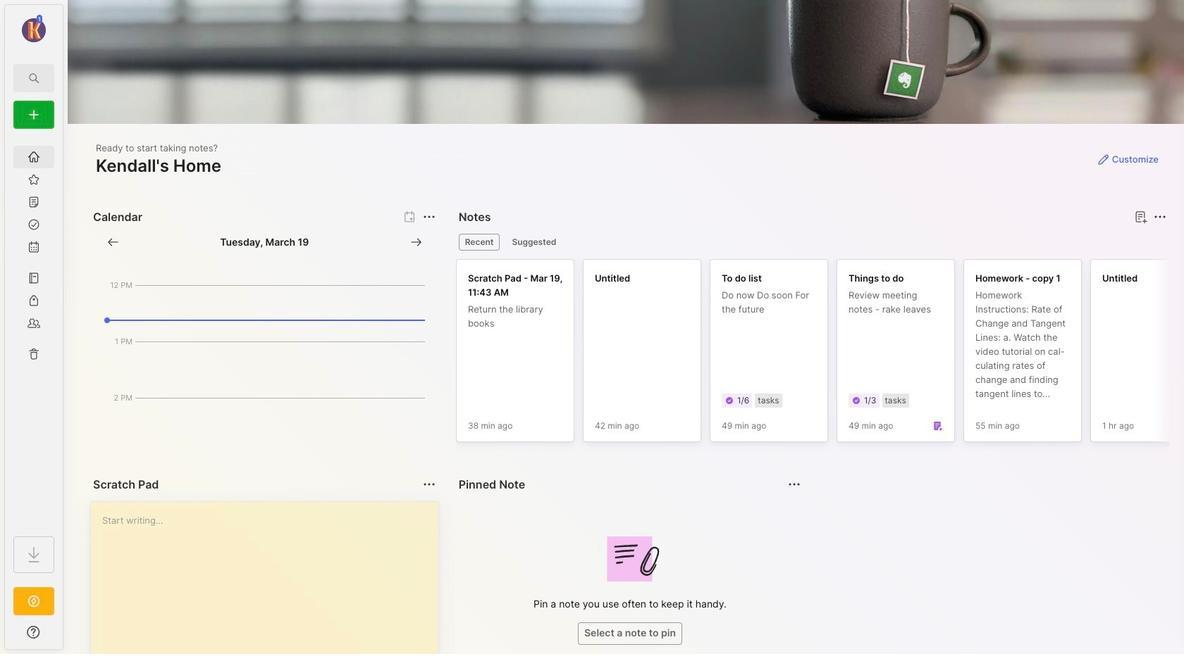 Task type: describe. For each thing, give the bounding box(es) containing it.
click to expand image
[[62, 629, 72, 646]]

tree inside main element
[[5, 137, 63, 524]]

2 tab from the left
[[506, 234, 563, 251]]

0 horizontal spatial more actions image
[[421, 476, 437, 493]]

main element
[[0, 0, 68, 655]]

edit search image
[[25, 70, 42, 87]]

1 horizontal spatial more actions image
[[786, 476, 803, 493]]

WHAT'S NEW field
[[5, 622, 63, 644]]

Start writing… text field
[[102, 503, 437, 655]]

Account field
[[5, 13, 63, 44]]



Task type: vqa. For each thing, say whether or not it's contained in the screenshot.
Note Window element
no



Task type: locate. For each thing, give the bounding box(es) containing it.
Choose date to view field
[[220, 235, 309, 250]]

upgrade image
[[25, 593, 42, 610]]

tab
[[459, 234, 500, 251], [506, 234, 563, 251]]

more actions image
[[1152, 209, 1169, 226], [421, 476, 437, 493], [786, 476, 803, 493]]

0 horizontal spatial tab
[[459, 234, 500, 251]]

tree
[[5, 137, 63, 524]]

row group
[[456, 259, 1184, 451]]

1 horizontal spatial tab
[[506, 234, 563, 251]]

1 tab from the left
[[459, 234, 500, 251]]

home image
[[27, 150, 41, 164]]

More actions field
[[419, 207, 439, 227], [1150, 207, 1170, 227], [419, 475, 439, 495], [785, 475, 804, 495]]

2 horizontal spatial more actions image
[[1152, 209, 1169, 226]]

more actions image
[[421, 209, 437, 226]]

tab list
[[459, 234, 1164, 251]]



